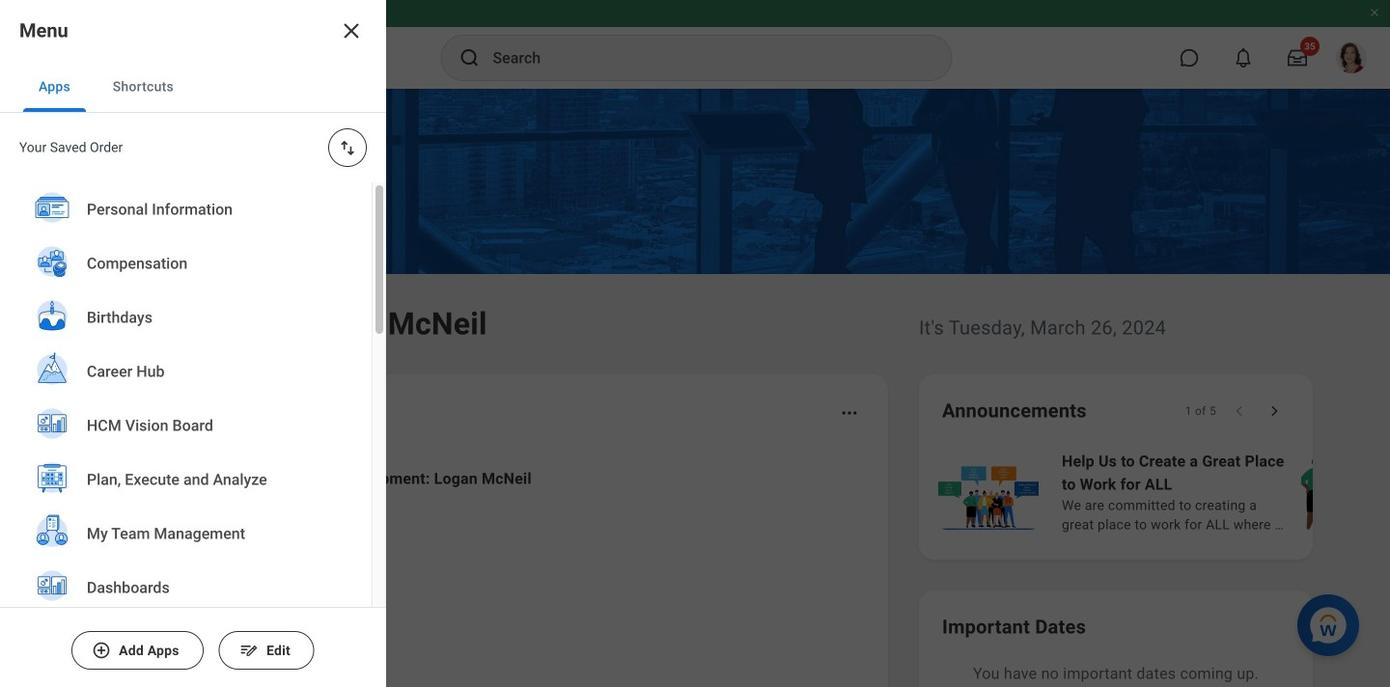 Task type: describe. For each thing, give the bounding box(es) containing it.
chevron right small image
[[1265, 402, 1284, 421]]

inbox image
[[128, 582, 157, 611]]

search image
[[458, 46, 481, 70]]

inbox large image
[[1288, 48, 1307, 68]]

plus circle image
[[92, 641, 111, 660]]

sort image
[[338, 138, 357, 157]]

chevron left small image
[[1230, 402, 1249, 421]]

global navigation dialog
[[0, 0, 386, 687]]

text edit image
[[239, 641, 259, 660]]



Task type: locate. For each thing, give the bounding box(es) containing it.
tab list
[[0, 62, 386, 113]]

list inside global navigation dialog
[[0, 182, 372, 687]]

x image
[[340, 19, 363, 42]]

profile logan mcneil element
[[1324, 37, 1379, 79]]

main content
[[0, 89, 1390, 687]]

banner
[[0, 0, 1390, 89]]

book open image
[[128, 661, 157, 687]]

notifications large image
[[1234, 48, 1253, 68]]

list
[[0, 182, 372, 687], [934, 448, 1390, 537], [100, 452, 865, 687]]

status
[[1185, 404, 1216, 419]]

close environment banner image
[[1369, 7, 1380, 18]]



Task type: vqa. For each thing, say whether or not it's contained in the screenshot.
the Browse All LINK
no



